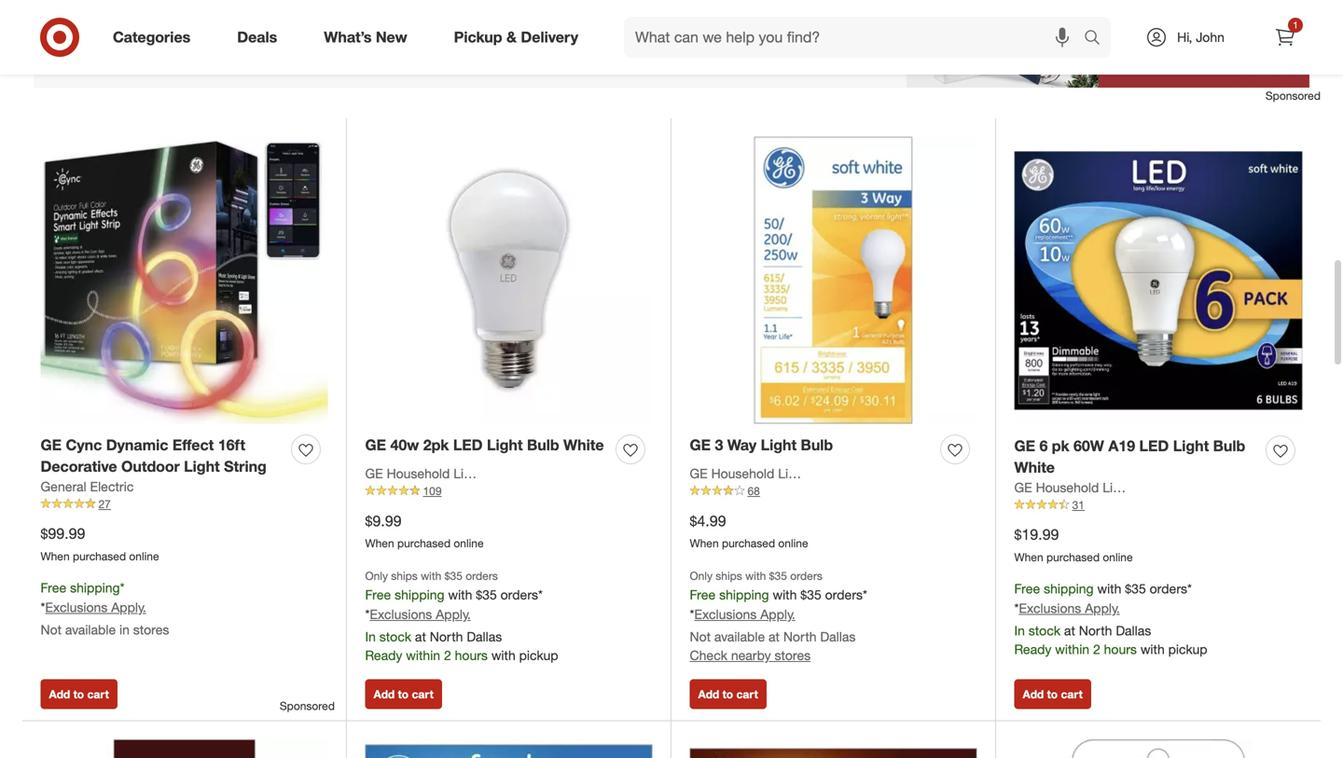 Task type: describe. For each thing, give the bounding box(es) containing it.
to for $9.99
[[398, 687, 409, 701]]

when for $99.99
[[41, 549, 70, 563]]

free shipping with $35 orders* * exclusions apply. in stock at  north dallas ready within 2 hours with pickup
[[1014, 581, 1208, 658]]

ge up "$19.99"
[[1014, 479, 1032, 496]]

not inside free shipping * * exclusions apply. not available in stores
[[41, 622, 62, 638]]

apply. inside free shipping * * exclusions apply. not available in stores
[[111, 599, 146, 616]]

ge inside ge 6 pk 60w a19 led light bulb white
[[1014, 437, 1035, 455]]

$35 for available
[[769, 569, 787, 583]]

available inside the only ships with $35 orders free shipping with $35 orders* * exclusions apply. not available at north dallas check nearby stores
[[714, 629, 765, 645]]

only for $4.99
[[690, 569, 713, 583]]

cync
[[66, 436, 102, 454]]

purchased for $99.99
[[73, 549, 126, 563]]

add to cart button for $9.99
[[365, 679, 442, 709]]

cart for $19.99
[[1061, 687, 1083, 701]]

27 link
[[41, 496, 328, 512]]

within inside free shipping with $35 orders* * exclusions apply. in stock at  north dallas ready within 2 hours with pickup
[[1055, 641, 1090, 658]]

what's
[[324, 28, 372, 46]]

white inside ge 6 pk 60w a19 led light bulb white
[[1014, 458, 1055, 477]]

a19
[[1108, 437, 1135, 455]]

$4.99
[[690, 512, 726, 530]]

add to cart for $19.99
[[1023, 687, 1083, 701]]

0 horizontal spatial led
[[453, 436, 483, 454]]

orders for $4.99
[[790, 569, 823, 583]]

109 link
[[365, 483, 652, 500]]

exclusions apply. button down $19.99 when purchased online
[[1019, 599, 1120, 618]]

ge left 3
[[690, 436, 711, 454]]

31 link
[[1014, 497, 1303, 513]]

2 inside free shipping with $35 orders* * exclusions apply. in stock at  north dallas ready within 2 hours with pickup
[[1093, 641, 1100, 658]]

dynamic
[[106, 436, 168, 454]]

advertisement region
[[22, 0, 1321, 88]]

exclusions apply. button up in
[[45, 598, 146, 617]]

3
[[715, 436, 723, 454]]

north inside free shipping with $35 orders* * exclusions apply. in stock at  north dallas ready within 2 hours with pickup
[[1079, 623, 1112, 639]]

add to cart for $9.99
[[374, 687, 434, 701]]

categories link
[[97, 17, 214, 58]]

check
[[690, 647, 727, 664]]

stores inside free shipping * * exclusions apply. not available in stores
[[133, 622, 169, 638]]

ge left 40w
[[365, 436, 386, 454]]

$99.99 when purchased online
[[41, 525, 159, 563]]

add to cart for $4.99
[[698, 687, 758, 701]]

ge 3 way light bulb
[[690, 436, 833, 454]]

way
[[727, 436, 757, 454]]

dallas inside free shipping with $35 orders* * exclusions apply. in stock at  north dallas ready within 2 hours with pickup
[[1116, 623, 1151, 639]]

ready inside only ships with $35 orders free shipping with $35 orders* * exclusions apply. in stock at  north dallas ready within 2 hours with pickup
[[365, 647, 402, 664]]

ships for $9.99
[[391, 569, 418, 583]]

68 link
[[690, 483, 977, 500]]

ge 6 pk 60w a19 led light bulb white link
[[1014, 436, 1259, 478]]

to for $19.99
[[1047, 687, 1058, 701]]

ge 3 way light bulb link
[[690, 435, 833, 456]]

1 link
[[1265, 17, 1306, 58]]

online for $99.99
[[129, 549, 159, 563]]

ge cync dynamic effect 16ft decorative outdoor light string
[[41, 436, 267, 476]]

search button
[[1075, 17, 1120, 62]]

$19.99
[[1014, 526, 1059, 544]]

27
[[98, 497, 111, 511]]

0 vertical spatial sponsored
[[1266, 89, 1321, 103]]

ge household lighting for 2pk
[[365, 466, 500, 482]]

free inside free shipping with $35 orders* * exclusions apply. in stock at  north dallas ready within 2 hours with pickup
[[1014, 581, 1040, 597]]

north for ge 40w 2pk led light bulb white
[[430, 629, 463, 645]]

lighting for a19
[[1103, 479, 1149, 496]]

60w
[[1074, 437, 1104, 455]]

household for pk
[[1036, 479, 1099, 496]]

in inside only ships with $35 orders free shipping with $35 orders* * exclusions apply. in stock at  north dallas ready within 2 hours with pickup
[[365, 629, 376, 645]]

ge up $4.99
[[690, 466, 708, 482]]

add for $19.99
[[1023, 687, 1044, 701]]

0 horizontal spatial bulb
[[527, 436, 559, 454]]

shipping inside free shipping * * exclusions apply. not available in stores
[[70, 580, 120, 596]]

free inside the only ships with $35 orders free shipping with $35 orders* * exclusions apply. not available at north dallas check nearby stores
[[690, 587, 716, 603]]

orders for $9.99
[[466, 569, 498, 583]]

add to cart button for $4.99
[[690, 679, 767, 709]]

available inside free shipping * * exclusions apply. not available in stores
[[65, 622, 116, 638]]

light inside ge 40w 2pk led light bulb white link
[[487, 436, 523, 454]]

check nearby stores button
[[690, 646, 811, 665]]

ge household lighting for way
[[690, 466, 825, 482]]

ge up $9.99
[[365, 466, 383, 482]]

purchased for $9.99
[[397, 536, 451, 550]]

add for $99.99
[[49, 687, 70, 701]]

pickup inside only ships with $35 orders free shipping with $35 orders* * exclusions apply. in stock at  north dallas ready within 2 hours with pickup
[[519, 647, 558, 664]]

ge inside ge cync dynamic effect 16ft decorative outdoor light string
[[41, 436, 62, 454]]

only for $9.99
[[365, 569, 388, 583]]

cart for $9.99
[[412, 687, 434, 701]]

string
[[224, 458, 267, 476]]

* inside free shipping with $35 orders* * exclusions apply. in stock at  north dallas ready within 2 hours with pickup
[[1014, 600, 1019, 617]]

at for ge 40w 2pk led light bulb white
[[415, 629, 426, 645]]

hi,
[[1177, 29, 1192, 45]]

$9.99 when purchased online
[[365, 512, 484, 550]]

stock inside only ships with $35 orders free shipping with $35 orders* * exclusions apply. in stock at  north dallas ready within 2 hours with pickup
[[379, 629, 411, 645]]

stores inside the only ships with $35 orders free shipping with $35 orders* * exclusions apply. not available at north dallas check nearby stores
[[775, 647, 811, 664]]

decorative
[[41, 458, 117, 476]]

40w
[[390, 436, 419, 454]]

deals
[[237, 28, 277, 46]]

cart for $4.99
[[736, 687, 758, 701]]

pickup
[[454, 28, 502, 46]]

shipping inside free shipping with $35 orders* * exclusions apply. in stock at  north dallas ready within 2 hours with pickup
[[1044, 581, 1094, 597]]

only ships with $35 orders free shipping with $35 orders* * exclusions apply. in stock at  north dallas ready within 2 hours with pickup
[[365, 569, 558, 664]]

when for $4.99
[[690, 536, 719, 550]]

ge cync dynamic effect 16ft decorative outdoor light string link
[[41, 435, 284, 477]]

new
[[376, 28, 407, 46]]

$99.99
[[41, 525, 85, 543]]

$19.99 when purchased online
[[1014, 526, 1133, 564]]

effect
[[172, 436, 214, 454]]

cart for $99.99
[[87, 687, 109, 701]]

ge 40w 2pk led light bulb white
[[365, 436, 604, 454]]

$9.99
[[365, 512, 402, 530]]

free shipping * * exclusions apply. not available in stores
[[41, 580, 169, 638]]

what's new link
[[308, 17, 431, 58]]



Task type: vqa. For each thing, say whether or not it's contained in the screenshot.
12pm
no



Task type: locate. For each thing, give the bounding box(es) containing it.
2 horizontal spatial lighting
[[1103, 479, 1149, 496]]

online inside $19.99 when purchased online
[[1103, 550, 1133, 564]]

bulb up 31 link
[[1213, 437, 1246, 455]]

free
[[41, 580, 66, 596], [1014, 581, 1040, 597], [365, 587, 391, 603], [690, 587, 716, 603]]

0 horizontal spatial not
[[41, 622, 62, 638]]

4 add from the left
[[1023, 687, 1044, 701]]

purchased inside $9.99 when purchased online
[[397, 536, 451, 550]]

when down $9.99
[[365, 536, 394, 550]]

1 horizontal spatial pickup
[[1168, 641, 1208, 658]]

4 to from the left
[[1047, 687, 1058, 701]]

1 horizontal spatial ge household lighting link
[[690, 465, 825, 483]]

0 horizontal spatial available
[[65, 622, 116, 638]]

when down $99.99
[[41, 549, 70, 563]]

0 horizontal spatial white
[[563, 436, 604, 454]]

4 add to cart from the left
[[1023, 687, 1083, 701]]

0 vertical spatial stores
[[133, 622, 169, 638]]

exclusions down $19.99 when purchased online
[[1019, 600, 1081, 617]]

dallas for ge 40w 2pk led light bulb white
[[467, 629, 502, 645]]

2 add to cart from the left
[[374, 687, 434, 701]]

ge household lighting link up 68
[[690, 465, 825, 483]]

1 horizontal spatial ready
[[1014, 641, 1052, 658]]

light down effect
[[184, 458, 220, 476]]

when inside $9.99 when purchased online
[[365, 536, 394, 550]]

delivery
[[521, 28, 578, 46]]

1 add to cart from the left
[[49, 687, 109, 701]]

1 vertical spatial stores
[[775, 647, 811, 664]]

1 horizontal spatial available
[[714, 629, 765, 645]]

free inside only ships with $35 orders free shipping with $35 orders* * exclusions apply. in stock at  north dallas ready within 2 hours with pickup
[[365, 587, 391, 603]]

to for $4.99
[[723, 687, 733, 701]]

purchased for $19.99
[[1047, 550, 1100, 564]]

1 cart from the left
[[87, 687, 109, 701]]

shipping down $19.99 when purchased online
[[1044, 581, 1094, 597]]

orders inside the only ships with $35 orders free shipping with $35 orders* * exclusions apply. not available at north dallas check nearby stores
[[790, 569, 823, 583]]

stores
[[133, 622, 169, 638], [775, 647, 811, 664]]

16ft
[[218, 436, 245, 454]]

stores right nearby
[[775, 647, 811, 664]]

0 horizontal spatial stock
[[379, 629, 411, 645]]

available
[[65, 622, 116, 638], [714, 629, 765, 645]]

109
[[423, 484, 442, 498]]

free up check
[[690, 587, 716, 603]]

1 horizontal spatial orders*
[[825, 587, 867, 603]]

sponsored
[[1266, 89, 1321, 103], [280, 699, 335, 713]]

free down $99.99
[[41, 580, 66, 596]]

1 horizontal spatial ge household lighting
[[690, 466, 825, 482]]

outdoor
[[121, 458, 180, 476]]

68
[[748, 484, 760, 498]]

ge household lighting link for pk
[[1014, 478, 1149, 497]]

categories
[[113, 28, 190, 46]]

1 horizontal spatial not
[[690, 629, 711, 645]]

ge 2pk 60w equivalent refresh led hd light bulbs daylight image
[[365, 740, 652, 758], [365, 740, 652, 758]]

purchased
[[397, 536, 451, 550], [722, 536, 775, 550], [73, 549, 126, 563], [1047, 550, 1100, 564]]

online inside $9.99 when purchased online
[[454, 536, 484, 550]]

1 horizontal spatial at
[[769, 629, 780, 645]]

free down $9.99
[[365, 587, 391, 603]]

0 horizontal spatial dallas
[[467, 629, 502, 645]]

0 horizontal spatial north
[[430, 629, 463, 645]]

online down 109 link
[[454, 536, 484, 550]]

exclusions inside the only ships with $35 orders free shipping with $35 orders* * exclusions apply. not available at north dallas check nearby stores
[[694, 606, 757, 623]]

john
[[1196, 29, 1225, 45]]

1 horizontal spatial orders
[[790, 569, 823, 583]]

available up 'check nearby stores' button
[[714, 629, 765, 645]]

4 cart from the left
[[1061, 687, 1083, 701]]

1 vertical spatial sponsored
[[280, 699, 335, 713]]

add to cart button
[[41, 679, 117, 709], [365, 679, 442, 709], [690, 679, 767, 709], [1014, 679, 1091, 709]]

light inside ge 3 way light bulb link
[[761, 436, 797, 454]]

0 horizontal spatial lighting
[[454, 466, 500, 482]]

cart down only ships with $35 orders free shipping with $35 orders* * exclusions apply. in stock at  north dallas ready within 2 hours with pickup
[[412, 687, 434, 701]]

deals link
[[221, 17, 301, 58]]

lighting
[[454, 466, 500, 482], [778, 466, 825, 482], [1103, 479, 1149, 496]]

cart down 'check nearby stores' button
[[736, 687, 758, 701]]

nearby
[[731, 647, 771, 664]]

ge household lighting up 31
[[1014, 479, 1149, 496]]

ge
[[41, 436, 62, 454], [365, 436, 386, 454], [690, 436, 711, 454], [1014, 437, 1035, 455], [365, 466, 383, 482], [690, 466, 708, 482], [1014, 479, 1032, 496]]

1 horizontal spatial bulb
[[801, 436, 833, 454]]

ge household lighting link for way
[[690, 465, 825, 483]]

2 horizontal spatial household
[[1036, 479, 1099, 496]]

cart down free shipping with $35 orders* * exclusions apply. in stock at  north dallas ready within 2 hours with pickup
[[1061, 687, 1083, 701]]

stock
[[1029, 623, 1061, 639], [379, 629, 411, 645]]

dallas for ge 3 way light bulb
[[820, 629, 856, 645]]

2
[[1093, 641, 1100, 658], [444, 647, 451, 664]]

ships inside the only ships with $35 orders free shipping with $35 orders* * exclusions apply. not available at north dallas check nearby stores
[[716, 569, 742, 583]]

2 ships from the left
[[716, 569, 742, 583]]

hours inside free shipping with $35 orders* * exclusions apply. in stock at  north dallas ready within 2 hours with pickup
[[1104, 641, 1137, 658]]

online down 68 link at the bottom
[[778, 536, 808, 550]]

2 horizontal spatial ge household lighting link
[[1014, 478, 1149, 497]]

0 horizontal spatial 2
[[444, 647, 451, 664]]

0 horizontal spatial ships
[[391, 569, 418, 583]]

0 horizontal spatial at
[[415, 629, 426, 645]]

dallas inside the only ships with $35 orders free shipping with $35 orders* * exclusions apply. not available at north dallas check nearby stores
[[820, 629, 856, 645]]

1 horizontal spatial white
[[1014, 458, 1055, 477]]

within
[[1055, 641, 1090, 658], [406, 647, 440, 664]]

household for 2pk
[[387, 466, 450, 482]]

orders*
[[1150, 581, 1192, 597], [501, 587, 543, 603], [825, 587, 867, 603]]

ge household lighting link
[[365, 465, 500, 483], [690, 465, 825, 483], [1014, 478, 1149, 497]]

0 horizontal spatial hours
[[455, 647, 488, 664]]

2 inside only ships with $35 orders free shipping with $35 orders* * exclusions apply. in stock at  north dallas ready within 2 hours with pickup
[[444, 647, 451, 664]]

stock inside free shipping with $35 orders* * exclusions apply. in stock at  north dallas ready within 2 hours with pickup
[[1029, 623, 1061, 639]]

1 horizontal spatial ships
[[716, 569, 742, 583]]

1 horizontal spatial within
[[1055, 641, 1090, 658]]

purchased down $4.99
[[722, 536, 775, 550]]

in inside free shipping with $35 orders* * exclusions apply. in stock at  north dallas ready within 2 hours with pickup
[[1014, 623, 1025, 639]]

at inside only ships with $35 orders free shipping with $35 orders* * exclusions apply. in stock at  north dallas ready within 2 hours with pickup
[[415, 629, 426, 645]]

0 horizontal spatial stores
[[133, 622, 169, 638]]

1 horizontal spatial north
[[783, 629, 817, 645]]

ge household lighting link for 2pk
[[365, 465, 500, 483]]

apply. inside only ships with $35 orders free shipping with $35 orders* * exclusions apply. in stock at  north dallas ready within 2 hours with pickup
[[436, 606, 471, 623]]

shipping down $9.99 when purchased online
[[395, 587, 445, 603]]

1 horizontal spatial lighting
[[778, 466, 825, 482]]

at
[[1064, 623, 1075, 639], [415, 629, 426, 645], [769, 629, 780, 645]]

$35 for stock
[[445, 569, 463, 583]]

white
[[563, 436, 604, 454], [1014, 458, 1055, 477]]

purchased down $9.99
[[397, 536, 451, 550]]

* inside the only ships with $35 orders free shipping with $35 orders* * exclusions apply. not available at north dallas check nearby stores
[[690, 606, 694, 623]]

purchased inside $4.99 when purchased online
[[722, 536, 775, 550]]

household up 31
[[1036, 479, 1099, 496]]

0 horizontal spatial ge household lighting
[[365, 466, 500, 482]]

free down "$19.99"
[[1014, 581, 1040, 597]]

pickup & delivery
[[454, 28, 578, 46]]

lighting down ge 40w 2pk led light bulb white link
[[454, 466, 500, 482]]

household for way
[[711, 466, 775, 482]]

only
[[365, 569, 388, 583], [690, 569, 713, 583]]

hours
[[1104, 641, 1137, 658], [455, 647, 488, 664]]

0 horizontal spatial ge household lighting link
[[365, 465, 500, 483]]

purchased for $4.99
[[722, 536, 775, 550]]

3 cart from the left
[[736, 687, 758, 701]]

1 add from the left
[[49, 687, 70, 701]]

purchased inside $99.99 when purchased online
[[73, 549, 126, 563]]

only down $9.99
[[365, 569, 388, 583]]

ships down $9.99 when purchased online
[[391, 569, 418, 583]]

apply.
[[111, 599, 146, 616], [1085, 600, 1120, 617], [436, 606, 471, 623], [760, 606, 795, 623]]

search
[[1075, 30, 1120, 48]]

shipping up nearby
[[719, 587, 769, 603]]

purchased down $99.99
[[73, 549, 126, 563]]

online down 27 link
[[129, 549, 159, 563]]

when for $9.99
[[365, 536, 394, 550]]

north inside only ships with $35 orders free shipping with $35 orders* * exclusions apply. in stock at  north dallas ready within 2 hours with pickup
[[430, 629, 463, 645]]

ge left cync
[[41, 436, 62, 454]]

general
[[41, 478, 86, 495]]

ge household lighting link up the 109
[[365, 465, 500, 483]]

$35 inside free shipping with $35 orders* * exclusions apply. in stock at  north dallas ready within 2 hours with pickup
[[1125, 581, 1146, 597]]

2pk
[[423, 436, 449, 454]]

31
[[1072, 498, 1085, 512]]

2 horizontal spatial ge household lighting
[[1014, 479, 1149, 496]]

0 horizontal spatial orders*
[[501, 587, 543, 603]]

0 horizontal spatial ready
[[365, 647, 402, 664]]

shipping inside the only ships with $35 orders free shipping with $35 orders* * exclusions apply. not available at north dallas check nearby stores
[[719, 587, 769, 603]]

only inside only ships with $35 orders free shipping with $35 orders* * exclusions apply. in stock at  north dallas ready within 2 hours with pickup
[[365, 569, 388, 583]]

apply. down $9.99 when purchased online
[[436, 606, 471, 623]]

pk
[[1052, 437, 1069, 455]]

online for $9.99
[[454, 536, 484, 550]]

ready inside free shipping with $35 orders* * exclusions apply. in stock at  north dallas ready within 2 hours with pickup
[[1014, 641, 1052, 658]]

at for ge 3 way light bulb
[[769, 629, 780, 645]]

2 cart from the left
[[412, 687, 434, 701]]

in
[[1014, 623, 1025, 639], [365, 629, 376, 645]]

1 horizontal spatial sponsored
[[1266, 89, 1321, 103]]

household
[[387, 466, 450, 482], [711, 466, 775, 482], [1036, 479, 1099, 496]]

exclusions down $99.99 when purchased online
[[45, 599, 108, 616]]

orders inside only ships with $35 orders free shipping with $35 orders* * exclusions apply. in stock at  north dallas ready within 2 hours with pickup
[[466, 569, 498, 583]]

led right "a19"
[[1139, 437, 1169, 455]]

light inside ge 6 pk 60w a19 led light bulb white
[[1173, 437, 1209, 455]]

exclusions inside free shipping * * exclusions apply. not available in stores
[[45, 599, 108, 616]]

orders down $9.99 when purchased online
[[466, 569, 498, 583]]

2 orders from the left
[[790, 569, 823, 583]]

exclusions
[[45, 599, 108, 616], [1019, 600, 1081, 617], [370, 606, 432, 623], [694, 606, 757, 623]]

within inside only ships with $35 orders free shipping with $35 orders* * exclusions apply. in stock at  north dallas ready within 2 hours with pickup
[[406, 647, 440, 664]]

1 horizontal spatial led
[[1139, 437, 1169, 455]]

0 horizontal spatial only
[[365, 569, 388, 583]]

light inside ge cync dynamic effect 16ft decorative outdoor light string
[[184, 458, 220, 476]]

ready
[[1014, 641, 1052, 658], [365, 647, 402, 664]]

0 horizontal spatial pickup
[[519, 647, 558, 664]]

cart down free shipping * * exclusions apply. not available in stores
[[87, 687, 109, 701]]

* inside only ships with $35 orders free shipping with $35 orders* * exclusions apply. in stock at  north dallas ready within 2 hours with pickup
[[365, 606, 370, 623]]

bulb inside ge 6 pk 60w a19 led light bulb white
[[1213, 437, 1246, 455]]

household up the 109
[[387, 466, 450, 482]]

exclusions apply. button down $9.99 when purchased online
[[370, 605, 471, 624]]

at inside free shipping with $35 orders* * exclusions apply. in stock at  north dallas ready within 2 hours with pickup
[[1064, 623, 1075, 639]]

2 add to cart button from the left
[[365, 679, 442, 709]]

when inside $99.99 when purchased online
[[41, 549, 70, 563]]

dallas inside only ships with $35 orders free shipping with $35 orders* * exclusions apply. in stock at  north dallas ready within 2 hours with pickup
[[467, 629, 502, 645]]

ge household lighting
[[365, 466, 500, 482], [690, 466, 825, 482], [1014, 479, 1149, 496]]

ships inside only ships with $35 orders free shipping with $35 orders* * exclusions apply. in stock at  north dallas ready within 2 hours with pickup
[[391, 569, 418, 583]]

exclusions apply. button up nearby
[[694, 605, 795, 624]]

1 vertical spatial white
[[1014, 458, 1055, 477]]

add for $4.99
[[698, 687, 719, 701]]

1 horizontal spatial stock
[[1029, 623, 1061, 639]]

dallas
[[1116, 623, 1151, 639], [467, 629, 502, 645], [820, 629, 856, 645]]

add
[[49, 687, 70, 701], [374, 687, 395, 701], [698, 687, 719, 701], [1023, 687, 1044, 701]]

1 horizontal spatial hours
[[1104, 641, 1137, 658]]

north for ge 3 way light bulb
[[783, 629, 817, 645]]

led inside ge 6 pk 60w a19 led light bulb white
[[1139, 437, 1169, 455]]

ge household lighting for pk
[[1014, 479, 1149, 496]]

2 horizontal spatial orders*
[[1150, 581, 1192, 597]]

white down the 6
[[1014, 458, 1055, 477]]

free inside free shipping * * exclusions apply. not available in stores
[[41, 580, 66, 596]]

hours inside only ships with $35 orders free shipping with $35 orders* * exclusions apply. in stock at  north dallas ready within 2 hours with pickup
[[455, 647, 488, 664]]

exclusions inside only ships with $35 orders free shipping with $35 orders* * exclusions apply. in stock at  north dallas ready within 2 hours with pickup
[[370, 606, 432, 623]]

when for $19.99
[[1014, 550, 1043, 564]]

ge household lighting up 68
[[690, 466, 825, 482]]

shipping down $99.99 when purchased online
[[70, 580, 120, 596]]

2 horizontal spatial dallas
[[1116, 623, 1151, 639]]

6
[[1040, 437, 1048, 455]]

1 orders from the left
[[466, 569, 498, 583]]

orders* inside free shipping with $35 orders* * exclusions apply. in stock at  north dallas ready within 2 hours with pickup
[[1150, 581, 1192, 597]]

ge 40w high intensity light bulb image
[[1014, 740, 1303, 758], [1014, 740, 1303, 758]]

general electric link
[[41, 477, 134, 496]]

2 to from the left
[[398, 687, 409, 701]]

1
[[1293, 19, 1298, 31]]

1 to from the left
[[73, 687, 84, 701]]

ships down $4.99 when purchased online
[[716, 569, 742, 583]]

1 horizontal spatial only
[[690, 569, 713, 583]]

light
[[487, 436, 523, 454], [761, 436, 797, 454], [1173, 437, 1209, 455], [184, 458, 220, 476]]

purchased down "$19.99"
[[1047, 550, 1100, 564]]

2 horizontal spatial north
[[1079, 623, 1112, 639]]

bulb
[[527, 436, 559, 454], [801, 436, 833, 454], [1213, 437, 1246, 455]]

$4.99 when purchased online
[[690, 512, 808, 550]]

pickup
[[1168, 641, 1208, 658], [519, 647, 558, 664]]

what's new
[[324, 28, 407, 46]]

ships for $4.99
[[716, 569, 742, 583]]

light right way
[[761, 436, 797, 454]]

ge 2pk 100w equivalent relax led hd light bulbs soft white image
[[690, 740, 977, 758], [690, 740, 977, 758]]

ge 40w 2pk led light bulb white link
[[365, 435, 604, 456]]

add to cart button for $99.99
[[41, 679, 117, 709]]

bulb up 68 link at the bottom
[[801, 436, 833, 454]]

purchased inside $19.99 when purchased online
[[1047, 550, 1100, 564]]

led right 2pk
[[453, 436, 483, 454]]

in
[[119, 622, 130, 638]]

add to cart for $99.99
[[49, 687, 109, 701]]

1 horizontal spatial in
[[1014, 623, 1025, 639]]

$35
[[445, 569, 463, 583], [769, 569, 787, 583], [1125, 581, 1146, 597], [476, 587, 497, 603], [801, 587, 822, 603]]

online inside $4.99 when purchased online
[[778, 536, 808, 550]]

online up free shipping with $35 orders* * exclusions apply. in stock at  north dallas ready within 2 hours with pickup
[[1103, 550, 1133, 564]]

ge household lighting link up 31
[[1014, 478, 1149, 497]]

1 add to cart button from the left
[[41, 679, 117, 709]]

not up check
[[690, 629, 711, 645]]

1 ships from the left
[[391, 569, 418, 583]]

lighting up 68 link at the bottom
[[778, 466, 825, 482]]

orders* inside the only ships with $35 orders free shipping with $35 orders* * exclusions apply. not available at north dallas check nearby stores
[[825, 587, 867, 603]]

bulb up 109 link
[[527, 436, 559, 454]]

ge 2pk 5.5w 60w equivalent relax led light bulbs soft white image
[[41, 740, 328, 758], [41, 740, 328, 758]]

when inside $19.99 when purchased online
[[1014, 550, 1043, 564]]

orders* for ge 40w 2pk led light bulb white
[[501, 587, 543, 603]]

not inside the only ships with $35 orders free shipping with $35 orders* * exclusions apply. not available at north dallas check nearby stores
[[690, 629, 711, 645]]

white up 109 link
[[563, 436, 604, 454]]

1 horizontal spatial 2
[[1093, 641, 1100, 658]]

orders* for ge 3 way light bulb
[[825, 587, 867, 603]]

not
[[41, 622, 62, 638], [690, 629, 711, 645]]

apply. down $19.99 when purchased online
[[1085, 600, 1120, 617]]

online for $4.99
[[778, 536, 808, 550]]

lighting for bulb
[[778, 466, 825, 482]]

3 to from the left
[[723, 687, 733, 701]]

orders down $4.99 when purchased online
[[790, 569, 823, 583]]

light up 31 link
[[1173, 437, 1209, 455]]

not left in
[[41, 622, 62, 638]]

north
[[1079, 623, 1112, 639], [430, 629, 463, 645], [783, 629, 817, 645]]

3 add to cart button from the left
[[690, 679, 767, 709]]

&
[[506, 28, 517, 46]]

ge household lighting up the 109
[[365, 466, 500, 482]]

2 horizontal spatial bulb
[[1213, 437, 1246, 455]]

ge 6 pk 60w a19 led light bulb white image
[[1014, 137, 1303, 425], [1014, 137, 1303, 425]]

ge left the 6
[[1014, 437, 1035, 455]]

0 horizontal spatial sponsored
[[280, 699, 335, 713]]

2 horizontal spatial at
[[1064, 623, 1075, 639]]

What can we help you find? suggestions appear below search field
[[624, 17, 1089, 58]]

exclusions up check
[[694, 606, 757, 623]]

apply. inside the only ships with $35 orders free shipping with $35 orders* * exclusions apply. not available at north dallas check nearby stores
[[760, 606, 795, 623]]

general electric
[[41, 478, 134, 495]]

household up 68
[[711, 466, 775, 482]]

electric
[[90, 478, 134, 495]]

1 horizontal spatial household
[[711, 466, 775, 482]]

stores right in
[[133, 622, 169, 638]]

when down "$19.99"
[[1014, 550, 1043, 564]]

to for $99.99
[[73, 687, 84, 701]]

1 only from the left
[[365, 569, 388, 583]]

lighting for light
[[454, 466, 500, 482]]

ge 6 pk 60w a19 led light bulb white
[[1014, 437, 1246, 477]]

north inside the only ships with $35 orders free shipping with $35 orders* * exclusions apply. not available at north dallas check nearby stores
[[783, 629, 817, 645]]

only ships with $35 orders free shipping with $35 orders* * exclusions apply. not available at north dallas check nearby stores
[[690, 569, 867, 664]]

$35 for within
[[1125, 581, 1146, 597]]

orders* inside only ships with $35 orders free shipping with $35 orders* * exclusions apply. in stock at  north dallas ready within 2 hours with pickup
[[501, 587, 543, 603]]

apply. up nearby
[[760, 606, 795, 623]]

light up 109 link
[[487, 436, 523, 454]]

0 horizontal spatial household
[[387, 466, 450, 482]]

add for $9.99
[[374, 687, 395, 701]]

add to cart button for $19.99
[[1014, 679, 1091, 709]]

lighting down ge 6 pk 60w a19 led light bulb white on the right bottom of page
[[1103, 479, 1149, 496]]

ge 40w 2pk led light bulb white image
[[365, 137, 652, 424], [365, 137, 652, 424]]

online for $19.99
[[1103, 550, 1133, 564]]

ge 3 way light bulb image
[[690, 137, 977, 424], [690, 137, 977, 424]]

available left in
[[65, 622, 116, 638]]

pickup & delivery link
[[438, 17, 602, 58]]

shipping inside only ships with $35 orders free shipping with $35 orders* * exclusions apply. in stock at  north dallas ready within 2 hours with pickup
[[395, 587, 445, 603]]

exclusions down $9.99 when purchased online
[[370, 606, 432, 623]]

2 add from the left
[[374, 687, 395, 701]]

1 horizontal spatial stores
[[775, 647, 811, 664]]

pickup inside free shipping with $35 orders* * exclusions apply. in stock at  north dallas ready within 2 hours with pickup
[[1168, 641, 1208, 658]]

exclusions inside free shipping with $35 orders* * exclusions apply. in stock at  north dallas ready within 2 hours with pickup
[[1019, 600, 1081, 617]]

4 add to cart button from the left
[[1014, 679, 1091, 709]]

with
[[421, 569, 441, 583], [745, 569, 766, 583], [1097, 581, 1122, 597], [448, 587, 472, 603], [773, 587, 797, 603], [1141, 641, 1165, 658], [491, 647, 516, 664]]

3 add from the left
[[698, 687, 719, 701]]

apply. up in
[[111, 599, 146, 616]]

online inside $99.99 when purchased online
[[129, 549, 159, 563]]

apply. inside free shipping with $35 orders* * exclusions apply. in stock at  north dallas ready within 2 hours with pickup
[[1085, 600, 1120, 617]]

0 horizontal spatial within
[[406, 647, 440, 664]]

at inside the only ships with $35 orders free shipping with $35 orders* * exclusions apply. not available at north dallas check nearby stores
[[769, 629, 780, 645]]

ge cync dynamic effect 16ft decorative outdoor light string image
[[41, 137, 328, 424], [41, 137, 328, 424]]

ships
[[391, 569, 418, 583], [716, 569, 742, 583]]

0 horizontal spatial orders
[[466, 569, 498, 583]]

shipping
[[70, 580, 120, 596], [1044, 581, 1094, 597], [395, 587, 445, 603], [719, 587, 769, 603]]

when inside $4.99 when purchased online
[[690, 536, 719, 550]]

only down $4.99
[[690, 569, 713, 583]]

2 only from the left
[[690, 569, 713, 583]]

0 horizontal spatial in
[[365, 629, 376, 645]]

hi, john
[[1177, 29, 1225, 45]]

online
[[454, 536, 484, 550], [778, 536, 808, 550], [129, 549, 159, 563], [1103, 550, 1133, 564]]

1 horizontal spatial dallas
[[820, 629, 856, 645]]

only inside the only ships with $35 orders free shipping with $35 orders* * exclusions apply. not available at north dallas check nearby stores
[[690, 569, 713, 583]]

0 vertical spatial white
[[563, 436, 604, 454]]

when down $4.99
[[690, 536, 719, 550]]

3 add to cart from the left
[[698, 687, 758, 701]]



